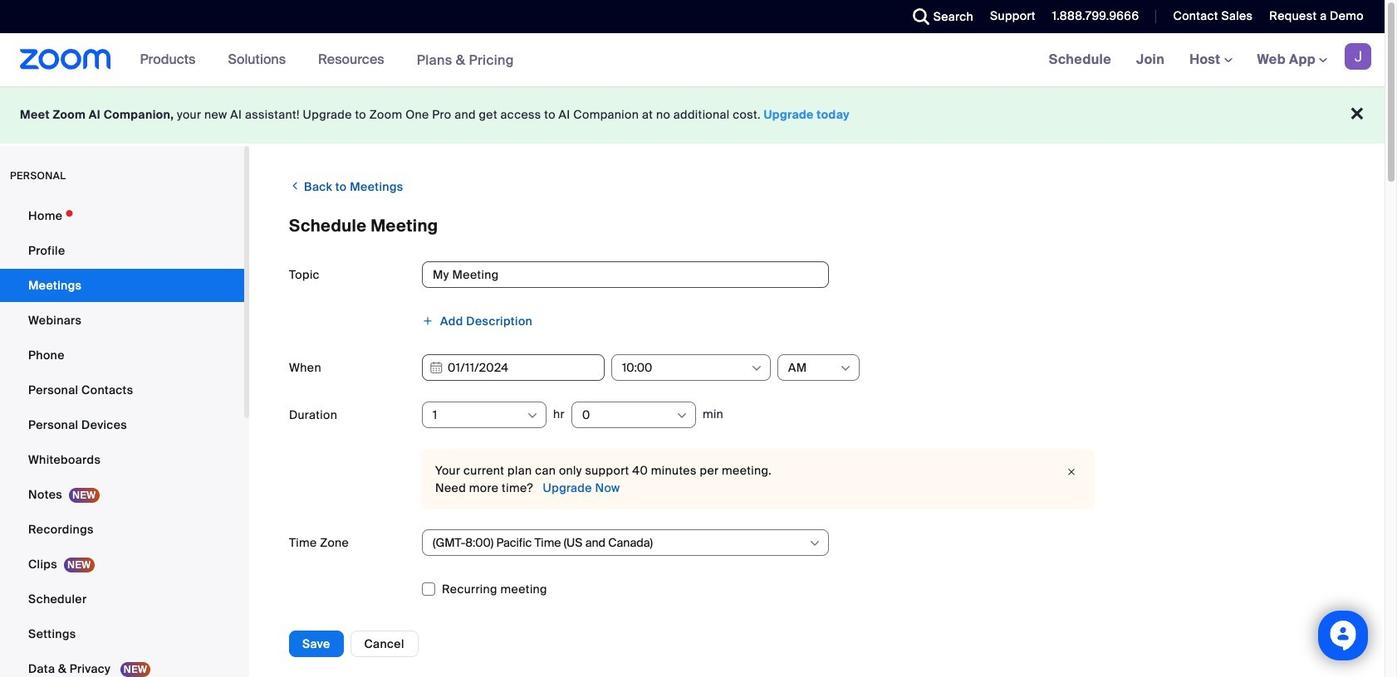 Task type: locate. For each thing, give the bounding box(es) containing it.
1 horizontal spatial show options image
[[839, 362, 852, 375]]

select time zone text field
[[433, 531, 807, 556]]

show options image down "select start time" text field
[[675, 410, 689, 423]]

show options image right "select start time" text field
[[750, 362, 763, 375]]

meetings navigation
[[1036, 33, 1385, 87]]

1 vertical spatial show options image
[[808, 537, 822, 551]]

show options image down choose date text box
[[526, 410, 539, 423]]

banner
[[0, 33, 1385, 87]]

zoom logo image
[[20, 49, 111, 70]]

0 vertical spatial show options image
[[839, 362, 852, 375]]

footer
[[0, 86, 1385, 144]]

personal menu menu
[[0, 199, 244, 678]]

left image
[[289, 178, 301, 194]]

0 horizontal spatial show options image
[[526, 410, 539, 423]]

show options image
[[750, 362, 763, 375], [526, 410, 539, 423], [675, 410, 689, 423]]

select start time text field
[[622, 356, 749, 380]]

show options image
[[839, 362, 852, 375], [808, 537, 822, 551]]



Task type: describe. For each thing, give the bounding box(es) containing it.
product information navigation
[[128, 33, 527, 87]]

add image
[[422, 316, 434, 327]]

My Meeting text field
[[422, 262, 829, 288]]

choose date text field
[[422, 355, 605, 381]]

profile picture image
[[1345, 43, 1371, 70]]

0 horizontal spatial show options image
[[808, 537, 822, 551]]

1 horizontal spatial show options image
[[675, 410, 689, 423]]

close image
[[1062, 464, 1082, 481]]

2 horizontal spatial show options image
[[750, 362, 763, 375]]



Task type: vqa. For each thing, say whether or not it's contained in the screenshot.
Notes
no



